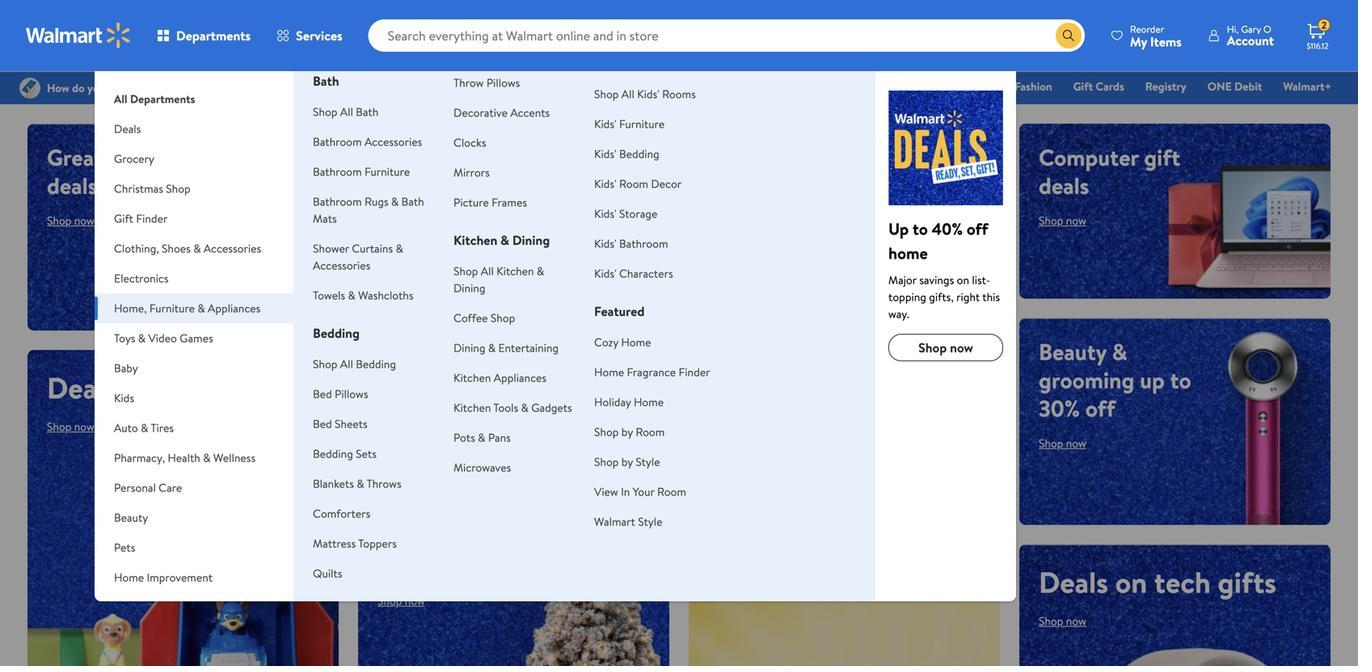 Task type: locate. For each thing, give the bounding box(es) containing it.
kids' up kids' bedding at the top left
[[594, 116, 617, 132]]

1 bed from the top
[[313, 386, 332, 402]]

furniture inside dropdown button
[[149, 300, 195, 316]]

& down kitchen & dining
[[537, 263, 544, 279]]

1 by from the top
[[622, 424, 633, 440]]

rooms
[[624, 54, 662, 72], [662, 86, 696, 102]]

0 vertical spatial electronics
[[823, 78, 878, 94]]

& left 'essentials'
[[570, 78, 577, 94]]

electronics down clothing,
[[114, 270, 169, 286]]

1 horizontal spatial appliances
[[494, 370, 547, 386]]

home inside dropdown button
[[114, 570, 144, 585]]

deals inside dropdown button
[[114, 121, 141, 137]]

0 horizontal spatial grocery
[[114, 151, 154, 167]]

1 vertical spatial by
[[622, 454, 633, 470]]

1 horizontal spatial pillows
[[487, 75, 520, 91]]

dining & entertaining
[[454, 340, 559, 356]]

grocery
[[527, 78, 567, 94], [114, 151, 154, 167]]

bathroom down bathroom accessories
[[313, 164, 362, 179]]

electronics inside electronics dropdown button
[[114, 270, 169, 286]]

accessories inside shower curtains & accessories
[[313, 257, 371, 273]]

christmas shop button
[[95, 174, 293, 204]]

to left 65%
[[752, 522, 779, 562]]

departments
[[176, 27, 251, 44], [130, 91, 195, 107]]

2 horizontal spatial on
[[1115, 562, 1147, 602]]

bed sheets link
[[313, 416, 368, 432]]

rooms up kids' furniture link
[[662, 86, 696, 102]]

clocks link
[[454, 135, 486, 150]]

1 vertical spatial departments
[[130, 91, 195, 107]]

home down fragrance
[[634, 394, 664, 410]]

tools
[[493, 400, 518, 416]]

gift cards
[[1073, 78, 1124, 94]]

kitchen for appliances
[[454, 370, 491, 386]]

bedding sets
[[313, 446, 377, 462]]

off inside up to 40% off home major savings on list- topping gifts, right this way.
[[967, 217, 988, 240]]

bed pillows link
[[313, 386, 368, 402]]

off inside up to 30% off seasonal decor
[[485, 522, 515, 553]]

Search search field
[[368, 19, 1085, 52]]

on for deals on tech gifts
[[1115, 562, 1147, 602]]

shop all bedding
[[313, 356, 396, 372]]

home left fashion
[[964, 78, 994, 94]]

2 horizontal spatial gift
[[1073, 78, 1093, 94]]

clothing, shoes & accessories button
[[95, 234, 293, 264]]

style down your
[[638, 514, 663, 530]]

0 vertical spatial gift finder
[[649, 78, 704, 94]]

view in your room link
[[594, 484, 686, 500]]

kids' down kids' storage
[[594, 236, 617, 251]]

pillows up sheets
[[335, 386, 368, 402]]

& left up at the bottom
[[1112, 336, 1127, 367]]

kitchen inside shop all kitchen & dining
[[497, 263, 534, 279]]

1 vertical spatial bath
[[356, 104, 379, 120]]

electronics left toy
[[823, 78, 878, 94]]

1 deals from the left
[[47, 170, 97, 201]]

0 vertical spatial gifts
[[210, 367, 269, 408]]

dining down coffee
[[454, 340, 485, 356]]

1 vertical spatial bed
[[313, 416, 332, 432]]

dining up coffee
[[454, 280, 485, 296]]

1 horizontal spatial bath
[[356, 104, 379, 120]]

0 vertical spatial by
[[622, 424, 633, 440]]

walmart
[[594, 514, 635, 530]]

bathroom down shop all bath
[[313, 134, 362, 150]]

gifts right toy
[[210, 367, 269, 408]]

bathroom rugs & bath mats
[[313, 194, 424, 226]]

bathroom up mats
[[313, 194, 362, 209]]

gift up clothing,
[[114, 211, 133, 226]]

room down holiday home link
[[636, 424, 665, 440]]

kids' left storage
[[594, 206, 617, 222]]

0 vertical spatial room
[[619, 176, 648, 192]]

all
[[622, 86, 634, 102], [114, 91, 127, 107], [340, 104, 353, 120], [481, 263, 494, 279], [340, 356, 353, 372]]

0 horizontal spatial gifts
[[210, 367, 269, 408]]

dining down the frames
[[512, 231, 550, 249]]

0 horizontal spatial beauty
[[114, 510, 148, 525]]

to right 'toppers' on the left bottom of page
[[411, 522, 433, 553]]

2 vertical spatial room
[[657, 484, 686, 500]]

pharmacy, health & wellness button
[[95, 443, 293, 473]]

bath up shop all bath
[[313, 72, 339, 90]]

essentials
[[580, 78, 628, 94]]

1 horizontal spatial gift finder
[[649, 78, 704, 94]]

2 vertical spatial accessories
[[313, 257, 371, 273]]

kids' storage
[[594, 206, 658, 222]]

gift finder for gift finder dropdown button
[[114, 211, 168, 226]]

bathroom inside bathroom rugs & bath mats
[[313, 194, 362, 209]]

on left tech
[[1115, 562, 1147, 602]]

0 vertical spatial furniture
[[619, 116, 665, 132]]

bath right rugs on the left top of the page
[[401, 194, 424, 209]]

1 vertical spatial electronics
[[114, 270, 169, 286]]

furniture down shop all kids' rooms
[[619, 116, 665, 132]]

now for up to 30% off seasonal decor
[[405, 593, 425, 609]]

savings
[[919, 272, 954, 288]]

0 vertical spatial home
[[108, 141, 163, 173]]

shop by room link
[[594, 424, 665, 440]]

up inside up to 30% off seasonal decor
[[378, 522, 406, 553]]

1 vertical spatial beauty
[[114, 510, 148, 525]]

grocery for grocery & essentials
[[527, 78, 567, 94]]

auto
[[114, 420, 138, 436]]

toppers
[[358, 536, 397, 551]]

on up auto & tires
[[123, 367, 155, 408]]

gary
[[1241, 22, 1261, 36]]

shop all kitchen & dining link
[[454, 263, 544, 296]]

appliances up games
[[208, 300, 261, 316]]

finder right fragrance
[[679, 364, 710, 380]]

kids' down kids' bathroom
[[594, 266, 617, 281]]

0 vertical spatial pillows
[[487, 75, 520, 91]]

room up storage
[[619, 176, 648, 192]]

shop now for beauty & grooming up to 30% off
[[1039, 435, 1086, 451]]

off left up at the bottom
[[1086, 393, 1116, 424]]

mirrors
[[454, 165, 490, 180]]

finder for gift finder dropdown button
[[136, 211, 168, 226]]

christmas
[[114, 181, 163, 196]]

all up bed pillows link
[[340, 356, 353, 372]]

finder for gift finder link
[[672, 78, 704, 94]]

1 vertical spatial rooms
[[662, 86, 696, 102]]

reorder
[[1130, 22, 1164, 36]]

0 vertical spatial appliances
[[208, 300, 261, 316]]

all up kids' furniture link
[[622, 86, 634, 102]]

kids' up 'essentials'
[[594, 54, 621, 72]]

gift for gift cards link at the top of the page
[[1073, 78, 1093, 94]]

deals for deals on toy gifts
[[47, 367, 116, 408]]

2 vertical spatial dining
[[454, 340, 485, 356]]

kitchen & dining
[[454, 231, 550, 249]]

furniture for home,
[[149, 300, 195, 316]]

quilts
[[313, 566, 342, 581]]

bedding sets link
[[313, 446, 377, 462]]

kids' bedding link
[[594, 146, 659, 162]]

2 deals from the left
[[1039, 170, 1089, 201]]

all up bathroom accessories link
[[340, 104, 353, 120]]

0 vertical spatial 30%
[[1039, 393, 1080, 424]]

& left tires
[[141, 420, 148, 436]]

1 horizontal spatial on
[[957, 272, 969, 288]]

bath up bathroom accessories link
[[356, 104, 379, 120]]

microwaves link
[[454, 460, 511, 475]]

bedding up shop all bedding link
[[313, 324, 360, 342]]

mattress toppers
[[313, 536, 397, 551]]

pots
[[454, 430, 475, 445]]

0 horizontal spatial pillows
[[335, 386, 368, 402]]

bed left sheets
[[313, 416, 332, 432]]

kitchen for &
[[454, 231, 497, 249]]

to for up to 65% off
[[752, 522, 779, 562]]

dining inside shop all kitchen & dining
[[454, 280, 485, 296]]

home,
[[114, 300, 147, 316]]

all down kitchen & dining
[[481, 263, 494, 279]]

off right 40%
[[967, 217, 988, 240]]

home up major
[[889, 242, 928, 264]]

bedding up blankets
[[313, 446, 353, 462]]

0 horizontal spatial deals
[[47, 170, 97, 201]]

electronics inside electronics link
[[823, 78, 878, 94]]

seasonal
[[378, 550, 460, 582]]

deals for deals link
[[479, 78, 506, 94]]

computer
[[1039, 141, 1139, 173]]

furniture up rugs on the left top of the page
[[365, 164, 410, 179]]

off down microwaves
[[485, 522, 515, 553]]

finder inside dropdown button
[[136, 211, 168, 226]]

0 vertical spatial on
[[957, 272, 969, 288]]

all for kitchen & dining
[[481, 263, 494, 279]]

kids' for kids' room decor
[[594, 176, 617, 192]]

to right up at the bottom
[[1170, 364, 1191, 396]]

0 horizontal spatial electronics
[[114, 270, 169, 286]]

shop now link for computer gift deals
[[1039, 213, 1086, 228]]

bedding up 'kids' room decor' link on the top of page
[[619, 146, 659, 162]]

1 horizontal spatial deals
[[1039, 170, 1089, 201]]

0 vertical spatial beauty
[[1039, 336, 1107, 367]]

1 vertical spatial 30%
[[438, 522, 479, 553]]

1 vertical spatial finder
[[136, 211, 168, 226]]

style up your
[[636, 454, 660, 470]]

gift finder for gift finder link
[[649, 78, 704, 94]]

towels & washcloths link
[[313, 287, 414, 303]]

shop now for computer gift deals
[[1039, 213, 1086, 228]]

pets button
[[95, 533, 293, 563]]

2 horizontal spatial up
[[889, 217, 909, 240]]

2 bed from the top
[[313, 416, 332, 432]]

up for up to 65% off
[[708, 522, 745, 562]]

bath inside bathroom rugs & bath mats
[[401, 194, 424, 209]]

0 vertical spatial bath
[[313, 72, 339, 90]]

gift
[[649, 78, 669, 94], [1073, 78, 1093, 94], [114, 211, 133, 226]]

2 vertical spatial bath
[[401, 194, 424, 209]]

registry
[[1145, 78, 1187, 94]]

to left 40%
[[913, 217, 928, 240]]

& right pots
[[478, 430, 485, 445]]

up inside up to 40% off home major savings on list- topping gifts, right this way.
[[889, 217, 909, 240]]

1 vertical spatial gifts
[[1218, 562, 1277, 602]]

1 vertical spatial style
[[638, 514, 663, 530]]

0 vertical spatial finder
[[672, 78, 704, 94]]

grooming
[[1039, 364, 1135, 396]]

& right curtains
[[396, 241, 403, 256]]

to
[[913, 217, 928, 240], [1170, 364, 1191, 396], [752, 522, 779, 562], [411, 522, 433, 553]]

1 horizontal spatial furniture
[[365, 164, 410, 179]]

deals button
[[95, 114, 293, 144]]

on up right
[[957, 272, 969, 288]]

accessories inside "dropdown button"
[[204, 241, 261, 256]]

0 horizontal spatial up
[[378, 522, 406, 553]]

home up "christmas"
[[108, 141, 163, 173]]

2 horizontal spatial bath
[[401, 194, 424, 209]]

shop by style
[[594, 454, 660, 470]]

shop now link
[[47, 213, 94, 228], [1039, 213, 1086, 228], [889, 334, 1003, 361], [47, 419, 94, 435], [378, 427, 478, 465], [1039, 435, 1086, 451], [378, 593, 425, 609], [1039, 613, 1086, 629]]

bed up bed sheets link at the bottom left of page
[[313, 386, 332, 402]]

0 horizontal spatial on
[[123, 367, 155, 408]]

1 horizontal spatial beauty
[[1039, 336, 1107, 367]]

1 horizontal spatial up
[[708, 522, 745, 562]]

one debit
[[1208, 78, 1262, 94]]

accessories down gift finder dropdown button
[[204, 241, 261, 256]]

shop now link for beauty & grooming up to 30% off
[[1039, 435, 1086, 451]]

& right "health"
[[203, 450, 211, 466]]

kitchen tools & gadgets link
[[454, 400, 572, 416]]

baby
[[114, 360, 138, 376]]

mattress
[[313, 536, 356, 551]]

2 vertical spatial furniture
[[149, 300, 195, 316]]

deals inside great home deals
[[47, 170, 97, 201]]

finder down christmas shop
[[136, 211, 168, 226]]

2 vertical spatial on
[[1115, 562, 1147, 602]]

gift inside dropdown button
[[114, 211, 133, 226]]

home up patio
[[114, 570, 144, 585]]

gadgets
[[531, 400, 572, 416]]

gift finder down "christmas"
[[114, 211, 168, 226]]

& right patio
[[142, 599, 149, 615]]

bathroom up characters
[[619, 236, 668, 251]]

1 vertical spatial home
[[889, 242, 928, 264]]

to inside up to 40% off home major savings on list- topping gifts, right this way.
[[913, 217, 928, 240]]

1 horizontal spatial grocery
[[527, 78, 567, 94]]

0 vertical spatial grocery
[[527, 78, 567, 94]]

services button
[[264, 16, 355, 55]]

rugs
[[365, 194, 388, 209]]

appliances up kitchen tools & gadgets link at the left bottom
[[494, 370, 547, 386]]

in
[[621, 484, 630, 500]]

1 vertical spatial pillows
[[335, 386, 368, 402]]

& inside dropdown button
[[203, 450, 211, 466]]

1 horizontal spatial gift
[[649, 78, 669, 94]]

0 horizontal spatial home
[[108, 141, 163, 173]]

comforters link
[[313, 506, 370, 521]]

1 horizontal spatial electronics
[[823, 78, 878, 94]]

1 vertical spatial gift finder
[[114, 211, 168, 226]]

now for yep, new deals!
[[432, 436, 459, 456]]

beauty for beauty
[[114, 510, 148, 525]]

washcloths
[[358, 287, 414, 303]]

30%
[[1039, 393, 1080, 424], [438, 522, 479, 553]]

items
[[1150, 33, 1182, 51]]

2 horizontal spatial furniture
[[619, 116, 665, 132]]

gift down kids' rooms
[[649, 78, 669, 94]]

off right 65%
[[845, 522, 884, 562]]

kids' up kids' storage link
[[594, 176, 617, 192]]

accessories down shower
[[313, 257, 371, 273]]

all inside shop all kitchen & dining
[[481, 263, 494, 279]]

deals inside the computer gift deals
[[1039, 170, 1089, 201]]

kitchen
[[454, 231, 497, 249], [497, 263, 534, 279], [454, 370, 491, 386], [454, 400, 491, 416]]

beauty inside beauty & grooming up to 30% off
[[1039, 336, 1107, 367]]

deals for deals dropdown button
[[114, 121, 141, 137]]

now
[[74, 213, 94, 228], [1066, 213, 1086, 228], [950, 339, 973, 357], [74, 419, 94, 435], [1066, 435, 1086, 451], [432, 436, 459, 456], [405, 593, 425, 609], [1066, 613, 1086, 629]]

2 by from the top
[[622, 454, 633, 470]]

bed sheets
[[313, 416, 368, 432]]

room right your
[[657, 484, 686, 500]]

furniture
[[619, 116, 665, 132], [365, 164, 410, 179], [149, 300, 195, 316]]

accents
[[510, 105, 550, 120]]

now for deals on toy gifts
[[74, 419, 94, 435]]

finder
[[672, 78, 704, 94], [136, 211, 168, 226], [679, 364, 710, 380]]

0 vertical spatial departments
[[176, 27, 251, 44]]

by up shop by style link
[[622, 424, 633, 440]]

home link
[[957, 78, 1001, 95]]

topping
[[889, 289, 926, 305]]

departments up all departments link
[[176, 27, 251, 44]]

&
[[570, 78, 577, 94], [391, 194, 399, 209], [501, 231, 509, 249], [193, 241, 201, 256], [396, 241, 403, 256], [537, 263, 544, 279], [348, 287, 355, 303], [198, 300, 205, 316], [138, 330, 146, 346], [1112, 336, 1127, 367], [488, 340, 496, 356], [521, 400, 529, 416], [141, 420, 148, 436], [478, 430, 485, 445], [203, 450, 211, 466], [357, 476, 364, 492], [142, 599, 149, 615]]

home down cozy
[[594, 364, 624, 380]]

off for up to 30% off seasonal decor
[[485, 522, 515, 553]]

1 vertical spatial on
[[123, 367, 155, 408]]

bed for bed sheets
[[313, 416, 332, 432]]

now for deals on tech gifts
[[1066, 613, 1086, 629]]

bed
[[313, 386, 332, 402], [313, 416, 332, 432]]

home fragrance finder
[[594, 364, 710, 380]]

off for up to 40% off home major savings on list- topping gifts, right this way.
[[967, 217, 988, 240]]

kids' for kids' storage
[[594, 206, 617, 222]]

rooms up shop all kids' rooms
[[624, 54, 662, 72]]

0 horizontal spatial furniture
[[149, 300, 195, 316]]

grocery up accents
[[527, 78, 567, 94]]

kids' down kids' furniture link
[[594, 146, 617, 162]]

0 horizontal spatial appliances
[[208, 300, 261, 316]]

mats
[[313, 211, 337, 226]]

1 vertical spatial dining
[[454, 280, 485, 296]]

1 horizontal spatial gifts
[[1218, 562, 1277, 602]]

gift left cards
[[1073, 78, 1093, 94]]

0 vertical spatial bed
[[313, 386, 332, 402]]

0 horizontal spatial 30%
[[438, 522, 479, 553]]

furniture up toys & video games at the left of the page
[[149, 300, 195, 316]]

grocery inside dropdown button
[[114, 151, 154, 167]]

accessories up the bathroom furniture link at the left top of the page
[[365, 134, 422, 150]]

bathroom rugs & bath mats link
[[313, 194, 424, 226]]

gifts
[[210, 367, 269, 408], [1218, 562, 1277, 602]]

grocery up "christmas"
[[114, 151, 154, 167]]

gift finder button
[[95, 204, 293, 234]]

shop now for up to 30% off seasonal decor
[[378, 593, 425, 609]]

fragrance
[[627, 364, 676, 380]]

home for home improvement
[[114, 570, 144, 585]]

pillows up decorative accents
[[487, 75, 520, 91]]

gift finder inside dropdown button
[[114, 211, 168, 226]]

0 vertical spatial dining
[[512, 231, 550, 249]]

finder down walmart site-wide search box
[[672, 78, 704, 94]]

1 horizontal spatial 30%
[[1039, 393, 1080, 424]]

0 horizontal spatial gift finder
[[114, 211, 168, 226]]

beauty inside beauty dropdown button
[[114, 510, 148, 525]]

gifts right tech
[[1218, 562, 1277, 602]]

to inside up to 30% off seasonal decor
[[411, 522, 433, 553]]

services
[[296, 27, 342, 44]]

departments up deals dropdown button
[[130, 91, 195, 107]]

1 horizontal spatial home
[[889, 242, 928, 264]]

view in your room
[[594, 484, 686, 500]]

0 horizontal spatial gift
[[114, 211, 133, 226]]

0 horizontal spatial bath
[[313, 72, 339, 90]]

kids' bathroom
[[594, 236, 668, 251]]

gifts for deals on toy gifts
[[210, 367, 269, 408]]

to inside beauty & grooming up to 30% off
[[1170, 364, 1191, 396]]

gift for gift finder link
[[649, 78, 669, 94]]

1 vertical spatial grocery
[[114, 151, 154, 167]]

& right shoes
[[193, 241, 201, 256]]

improvement
[[147, 570, 213, 585]]

to for up to 40% off home major savings on list- topping gifts, right this way.
[[913, 217, 928, 240]]

throw pillows
[[454, 75, 520, 91]]

1 vertical spatial appliances
[[494, 370, 547, 386]]

1 vertical spatial furniture
[[365, 164, 410, 179]]

1 vertical spatial accessories
[[204, 241, 261, 256]]

shop now for yep, new deals!
[[397, 436, 459, 456]]

& right rugs on the left top of the page
[[391, 194, 399, 209]]

departments inside dropdown button
[[176, 27, 251, 44]]

grocery for grocery
[[114, 151, 154, 167]]

& right towels
[[348, 287, 355, 303]]

patio & garden
[[114, 599, 188, 615]]

gift finder down kids' rooms
[[649, 78, 704, 94]]

coffee shop
[[454, 310, 515, 326]]

by up in
[[622, 454, 633, 470]]



Task type: vqa. For each thing, say whether or not it's contained in the screenshot.
Potato within the $4.98 Lay's Classic Potato Snack Chips, Party Size, 13 oz Bag
no



Task type: describe. For each thing, give the bounding box(es) containing it.
kids' furniture
[[594, 116, 665, 132]]

now for computer gift deals
[[1066, 213, 1086, 228]]

now for beauty & grooming up to 30% off
[[1066, 435, 1086, 451]]

off for up to 65% off
[[845, 522, 884, 562]]

deals for deals on toy gifts
[[47, 170, 97, 201]]

to for up to 30% off seasonal decor
[[411, 522, 433, 553]]

walmart image
[[26, 23, 131, 49]]

off inside beauty & grooming up to 30% off
[[1086, 393, 1116, 424]]

hi, gary o account
[[1227, 22, 1274, 49]]

shower curtains & accessories link
[[313, 241, 403, 273]]

bedding up bed pillows link
[[356, 356, 396, 372]]

pharmacy, health & wellness
[[114, 450, 256, 466]]

featured
[[594, 302, 645, 320]]

accessories for shower curtains & accessories
[[313, 257, 371, 273]]

shop now for great home deals
[[47, 213, 94, 228]]

electronics link
[[816, 78, 885, 95]]

gifts,
[[929, 289, 954, 305]]

shop now link for deals on tech gifts
[[1039, 613, 1086, 629]]

bathroom furniture
[[313, 164, 410, 179]]

& up games
[[198, 300, 205, 316]]

kids' for kids' bathroom
[[594, 236, 617, 251]]

home, furniture & appliances image
[[889, 91, 1003, 205]]

search icon image
[[1062, 29, 1075, 42]]

electronics for electronics dropdown button
[[114, 270, 169, 286]]

kids' for kids' characters
[[594, 266, 617, 281]]

home inside great home deals
[[108, 141, 163, 173]]

care
[[159, 480, 182, 496]]

home right cozy
[[621, 334, 651, 350]]

gifts for deals on tech gifts
[[1218, 562, 1277, 602]]

kitchen appliances link
[[454, 370, 547, 386]]

holiday home
[[594, 394, 664, 410]]

kitchen tools & gadgets
[[454, 400, 572, 416]]

yep, new deals!
[[378, 356, 630, 410]]

beauty button
[[95, 503, 293, 533]]

one
[[1208, 78, 1232, 94]]

furniture for kids'
[[619, 116, 665, 132]]

appliances inside home, furniture & appliances dropdown button
[[208, 300, 261, 316]]

shop inside dropdown button
[[166, 181, 191, 196]]

up for up to 40% off home major savings on list- topping gifts, right this way.
[[889, 217, 909, 240]]

kids' rooms
[[594, 54, 662, 72]]

bathroom accessories
[[313, 134, 422, 150]]

bathroom furniture link
[[313, 164, 410, 179]]

throw
[[454, 75, 484, 91]]

home, furniture & appliances button
[[95, 293, 293, 323]]

grocery button
[[95, 144, 293, 174]]

decorative accents
[[454, 105, 550, 120]]

& inside beauty & grooming up to 30% off
[[1112, 336, 1127, 367]]

right
[[956, 289, 980, 305]]

kids' room decor
[[594, 176, 682, 192]]

deals for deals on tech gifts
[[1039, 562, 1108, 602]]

kids button
[[95, 383, 293, 413]]

accessories for clothing, shoes & accessories
[[204, 241, 261, 256]]

on for deals on toy gifts
[[123, 367, 155, 408]]

shoes
[[162, 241, 191, 256]]

yep,
[[378, 356, 447, 410]]

kids' characters
[[594, 266, 673, 281]]

pots & pans link
[[454, 430, 511, 445]]

shop now link for great home deals
[[47, 213, 94, 228]]

bed pillows
[[313, 386, 368, 402]]

home for home
[[964, 78, 994, 94]]

walmart+ link
[[1276, 78, 1339, 95]]

shop now link for up to 30% off seasonal decor
[[378, 593, 425, 609]]

& down the frames
[[501, 231, 509, 249]]

all up great home deals
[[114, 91, 127, 107]]

all for bath
[[340, 104, 353, 120]]

shop all kitchen & dining
[[454, 263, 544, 296]]

home for home fragrance finder
[[594, 364, 624, 380]]

auto & tires
[[114, 420, 174, 436]]

toys
[[114, 330, 135, 346]]

kitchen appliances
[[454, 370, 547, 386]]

baby button
[[95, 353, 293, 383]]

sets
[[356, 446, 377, 462]]

mirrors link
[[454, 165, 490, 180]]

gift for gift finder dropdown button
[[114, 211, 133, 226]]

deals for beauty & grooming up to 30% off
[[1039, 170, 1089, 201]]

picture
[[454, 194, 489, 210]]

picture frames
[[454, 194, 527, 210]]

great home deals
[[47, 141, 163, 201]]

kids' for kids' furniture
[[594, 116, 617, 132]]

gift finder link
[[642, 78, 711, 95]]

kids' bathroom link
[[594, 236, 668, 251]]

bathroom accessories link
[[313, 134, 422, 150]]

coffee shop link
[[454, 310, 515, 326]]

beauty for beauty & grooming up to 30% off
[[1039, 336, 1107, 367]]

electronics for electronics link
[[823, 78, 878, 94]]

decorative
[[454, 105, 508, 120]]

shop now link for yep, new deals!
[[378, 427, 478, 465]]

kids' for kids' rooms
[[594, 54, 621, 72]]

$116.12
[[1307, 40, 1329, 51]]

shop by style link
[[594, 454, 660, 470]]

Walmart Site-Wide search field
[[368, 19, 1085, 52]]

up for up to 30% off seasonal decor
[[378, 522, 406, 553]]

pillows for throw pillows
[[487, 75, 520, 91]]

0 vertical spatial accessories
[[365, 134, 422, 150]]

1 vertical spatial room
[[636, 424, 665, 440]]

& inside bathroom rugs & bath mats
[[391, 194, 399, 209]]

cards
[[1096, 78, 1124, 94]]

account
[[1227, 32, 1274, 49]]

all for bedding
[[340, 356, 353, 372]]

deals!
[[534, 356, 630, 410]]

pharmacy,
[[114, 450, 165, 466]]

& right tools
[[521, 400, 529, 416]]

home inside up to 40% off home major savings on list- topping gifts, right this way.
[[889, 242, 928, 264]]

tires
[[151, 420, 174, 436]]

kids' up kids' furniture link
[[637, 86, 660, 102]]

sheets
[[335, 416, 368, 432]]

holiday home link
[[594, 394, 664, 410]]

cozy
[[594, 334, 618, 350]]

christmas shop
[[114, 181, 191, 196]]

up
[[1140, 364, 1165, 396]]

storage
[[619, 206, 658, 222]]

home improvement
[[114, 570, 213, 585]]

grocery & essentials
[[527, 78, 628, 94]]

deals on tech gifts
[[1039, 562, 1277, 602]]

home fragrance finder link
[[594, 364, 710, 380]]

& inside "dropdown button"
[[193, 241, 201, 256]]

towels & washcloths
[[313, 287, 414, 303]]

& down coffee shop
[[488, 340, 496, 356]]

major
[[889, 272, 917, 288]]

curtains
[[352, 241, 393, 256]]

0 vertical spatial rooms
[[624, 54, 662, 72]]

throws
[[367, 476, 402, 492]]

personal
[[114, 480, 156, 496]]

& right toys
[[138, 330, 146, 346]]

video
[[148, 330, 177, 346]]

walmart+
[[1283, 78, 1332, 94]]

on inside up to 40% off home major savings on list- topping gifts, right this way.
[[957, 272, 969, 288]]

bathroom for bathroom furniture
[[313, 164, 362, 179]]

all for kids' rooms
[[622, 86, 634, 102]]

departments button
[[144, 16, 264, 55]]

furniture for bathroom
[[365, 164, 410, 179]]

now for great home deals
[[74, 213, 94, 228]]

shop now for deals on toy gifts
[[47, 419, 94, 435]]

bed for bed pillows
[[313, 386, 332, 402]]

shop inside shop all kitchen & dining
[[454, 263, 478, 279]]

shop by room
[[594, 424, 665, 440]]

& inside shop all kitchen & dining
[[537, 263, 544, 279]]

& inside shower curtains & accessories
[[396, 241, 403, 256]]

2 vertical spatial finder
[[679, 364, 710, 380]]

by for room
[[622, 424, 633, 440]]

shop now link for deals on toy gifts
[[47, 419, 94, 435]]

throw pillows link
[[454, 75, 520, 91]]

kids' for kids' bedding
[[594, 146, 617, 162]]

30% inside beauty & grooming up to 30% off
[[1039, 393, 1080, 424]]

kids' storage link
[[594, 206, 658, 222]]

& left throws
[[357, 476, 364, 492]]

dining & entertaining link
[[454, 340, 559, 356]]

by for style
[[622, 454, 633, 470]]

tech
[[1154, 562, 1211, 602]]

kitchen for tools
[[454, 400, 491, 416]]

2
[[1322, 18, 1327, 32]]

pillows for bed pillows
[[335, 386, 368, 402]]

shop now for deals on tech gifts
[[1039, 613, 1086, 629]]

garden
[[152, 599, 188, 615]]

30% inside up to 30% off seasonal decor
[[438, 522, 479, 553]]

toy
[[162, 367, 203, 408]]

fashion
[[1015, 78, 1052, 94]]

bathroom for bathroom accessories
[[313, 134, 362, 150]]

& inside dropdown button
[[141, 420, 148, 436]]

0 vertical spatial style
[[636, 454, 660, 470]]

kids
[[114, 390, 134, 406]]

bathroom for bathroom rugs & bath mats
[[313, 194, 362, 209]]

personal care button
[[95, 473, 293, 503]]



